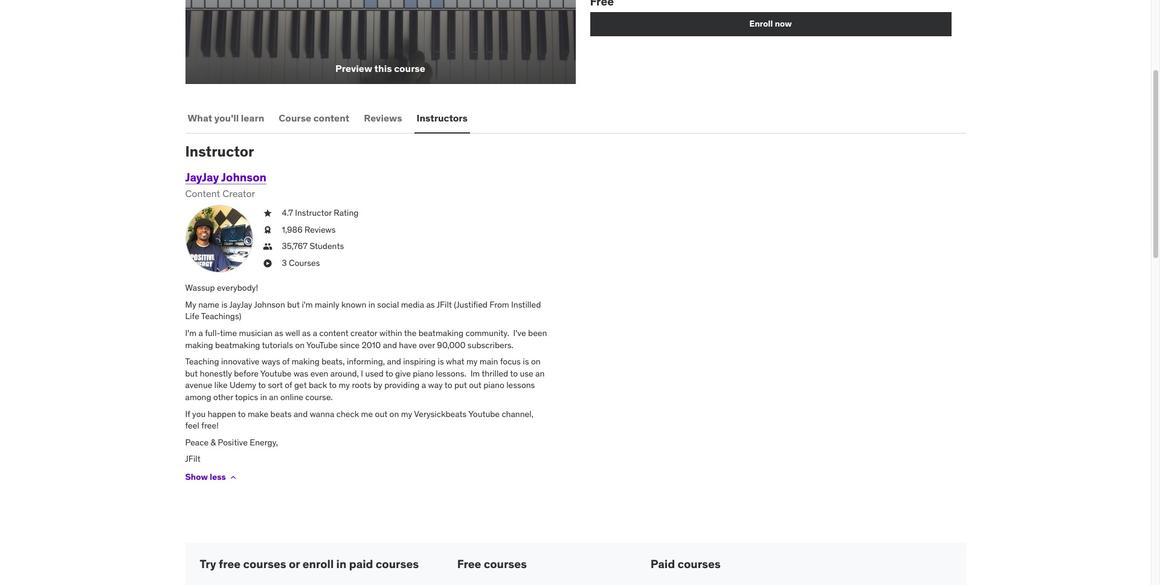 Task type: describe. For each thing, give the bounding box(es) containing it.
life
[[185, 311, 199, 322]]

jayjay johnson link
[[185, 170, 267, 184]]

0 horizontal spatial instructor
[[185, 142, 254, 161]]

2 horizontal spatial is
[[523, 356, 529, 367]]

try
[[200, 557, 216, 571]]

1 horizontal spatial is
[[438, 356, 444, 367]]

creator
[[351, 328, 377, 338]]

2 courses from the left
[[376, 557, 419, 571]]

youtube
[[306, 339, 338, 350]]

what
[[188, 112, 212, 124]]

course content button
[[276, 103, 352, 132]]

to right the back
[[329, 380, 337, 391]]

course
[[279, 112, 311, 124]]

name
[[198, 299, 219, 310]]

to down focus
[[510, 368, 518, 379]]

preview this course button
[[185, 0, 576, 84]]

1 horizontal spatial beatmaking
[[419, 328, 464, 338]]

0 horizontal spatial jfilt
[[185, 453, 200, 464]]

course content
[[279, 112, 349, 124]]

honestly
[[200, 368, 232, 379]]

show less
[[185, 472, 226, 483]]

mainly
[[315, 299, 339, 310]]

jayjay johnson content creator
[[185, 170, 267, 199]]

main
[[480, 356, 498, 367]]

0 horizontal spatial youtube
[[260, 368, 292, 379]]

1 vertical spatial reviews
[[305, 224, 336, 235]]

have
[[399, 339, 417, 350]]

4 courses from the left
[[678, 557, 721, 571]]

teaching
[[185, 356, 219, 367]]

from
[[490, 299, 509, 310]]

3
[[282, 257, 287, 268]]

thrilled
[[482, 368, 508, 379]]

35,767
[[282, 241, 308, 252]]

around, i
[[330, 368, 363, 379]]

lessons.
[[436, 368, 467, 379]]

2 horizontal spatial on
[[531, 356, 541, 367]]

enroll now
[[750, 18, 792, 29]]

well
[[285, 328, 300, 338]]

i'm
[[302, 299, 313, 310]]

try free courses or enroll in paid courses
[[200, 557, 419, 571]]

3 courses from the left
[[484, 557, 527, 571]]

rating
[[334, 207, 359, 218]]

0 horizontal spatial on
[[295, 339, 305, 350]]

use
[[520, 368, 534, 379]]

in inside "wassup everybody! my name is jayjay johnson but i'm mainly known in social media as jfilt (justified from instilled life teachings) i'm a full-time musician as well as a content creator within the beatmaking community.  i've been making beatmaking tutorials on youtube since 2010 and have over 90,000 subscribers. teaching innovative ways of making beats, informing, and inspiring is what my main focus is on but honestly before youtube was even around, i used to give piano lessons.  im thrilled to use an avenue like udemy to sort of get back to my roots by providing a way to put out piano lessons among other topics in an online course. if you happen to make beats and wanna check me out on my verysickbeats youtube channel, feel free! peace & positive energy, jfilt"
[[369, 299, 375, 310]]

me
[[361, 408, 373, 419]]

peace
[[185, 437, 209, 448]]

johnson inside jayjay johnson content creator
[[221, 170, 267, 184]]

you'll
[[214, 112, 239, 124]]

1,986
[[282, 224, 303, 235]]

community.
[[466, 328, 509, 338]]

0 horizontal spatial but
[[185, 368, 198, 379]]

providing
[[384, 380, 420, 391]]

courses
[[289, 257, 320, 268]]

instilled
[[511, 299, 541, 310]]

1 vertical spatial beatmaking
[[215, 339, 260, 350]]

0 vertical spatial and
[[383, 339, 397, 350]]

enroll
[[750, 18, 773, 29]]

2 vertical spatial my
[[401, 408, 412, 419]]

by
[[374, 380, 382, 391]]

content
[[185, 187, 220, 199]]

or
[[289, 557, 300, 571]]

before
[[234, 368, 259, 379]]

reviews inside reviews button
[[364, 112, 402, 124]]

wassup
[[185, 282, 215, 293]]

0 vertical spatial of
[[282, 356, 290, 367]]

3 courses
[[282, 257, 320, 268]]

1 horizontal spatial on
[[390, 408, 399, 419]]

less
[[210, 472, 226, 483]]

paid courses
[[651, 557, 721, 571]]

to left "make"
[[238, 408, 246, 419]]

0 vertical spatial making
[[185, 339, 213, 350]]

jayjay inside "wassup everybody! my name is jayjay johnson but i'm mainly known in social media as jfilt (justified from instilled life teachings) i'm a full-time musician as well as a content creator within the beatmaking community.  i've been making beatmaking tutorials on youtube since 2010 and have over 90,000 subscribers. teaching innovative ways of making beats, informing, and inspiring is what my main focus is on but honestly before youtube was even around, i used to give piano lessons.  im thrilled to use an avenue like udemy to sort of get back to my roots by providing a way to put out piano lessons among other topics in an online course. if you happen to make beats and wanna check me out on my verysickbeats youtube channel, feel free! peace & positive energy, jfilt"
[[229, 299, 252, 310]]

(justified
[[454, 299, 488, 310]]

everybody!
[[217, 282, 258, 293]]

paid
[[651, 557, 675, 571]]

1 courses from the left
[[243, 557, 286, 571]]

xsmall image for 4.7 instructor rating
[[263, 207, 272, 219]]

1 horizontal spatial youtube
[[469, 408, 500, 419]]

1 horizontal spatial piano
[[484, 380, 505, 391]]

0 horizontal spatial as
[[275, 328, 283, 338]]

musician
[[239, 328, 273, 338]]

i'm
[[185, 328, 197, 338]]

way
[[428, 380, 443, 391]]

roots
[[352, 380, 372, 391]]

free
[[219, 557, 241, 571]]

course.
[[305, 392, 333, 402]]

a full-
[[199, 328, 220, 338]]

2010
[[362, 339, 381, 350]]

2 horizontal spatial my
[[467, 356, 478, 367]]

creator
[[223, 187, 255, 199]]

my
[[185, 299, 196, 310]]

wanna
[[310, 408, 334, 419]]



Task type: locate. For each thing, give the bounding box(es) containing it.
feel
[[185, 420, 199, 431]]

0 horizontal spatial piano
[[413, 368, 434, 379]]

is
[[221, 299, 228, 310], [438, 356, 444, 367], [523, 356, 529, 367]]

within the
[[380, 328, 417, 338]]

johnson inside "wassup everybody! my name is jayjay johnson but i'm mainly known in social media as jfilt (justified from instilled life teachings) i'm a full-time musician as well as a content creator within the beatmaking community.  i've been making beatmaking tutorials on youtube since 2010 and have over 90,000 subscribers. teaching innovative ways of making beats, informing, and inspiring is what my main focus is on but honestly before youtube was even around, i used to give piano lessons.  im thrilled to use an avenue like udemy to sort of get back to my roots by providing a way to put out piano lessons among other topics in an online course. if you happen to make beats and wanna check me out on my verysickbeats youtube channel, feel free! peace & positive energy, jfilt"
[[254, 299, 285, 310]]

free
[[457, 557, 481, 571]]

0 horizontal spatial jayjay
[[185, 170, 219, 184]]

1 vertical spatial but
[[185, 368, 198, 379]]

course
[[394, 62, 425, 74]]

1 xsmall image from the top
[[263, 207, 272, 219]]

to left give
[[386, 368, 393, 379]]

out right put
[[469, 380, 482, 391]]

0 vertical spatial youtube
[[260, 368, 292, 379]]

making
[[185, 339, 213, 350], [292, 356, 320, 367]]

1 vertical spatial out
[[375, 408, 388, 419]]

0 horizontal spatial an
[[269, 392, 278, 402]]

2 vertical spatial and
[[294, 408, 308, 419]]

reviews button
[[362, 103, 405, 132]]

innovative
[[221, 356, 260, 367]]

1 horizontal spatial making
[[292, 356, 320, 367]]

instructor up the jayjay johnson link
[[185, 142, 254, 161]]

used
[[365, 368, 384, 379]]

1 horizontal spatial but
[[287, 299, 300, 310]]

0 vertical spatial piano
[[413, 368, 434, 379]]

media
[[401, 299, 424, 310]]

channel,
[[502, 408, 534, 419]]

1 horizontal spatial an
[[536, 368, 545, 379]]

0 horizontal spatial beatmaking
[[215, 339, 260, 350]]

verysickbeats
[[414, 408, 467, 419]]

but up avenue
[[185, 368, 198, 379]]

johnson up musician
[[254, 299, 285, 310]]

now
[[775, 18, 792, 29]]

0 vertical spatial beatmaking
[[419, 328, 464, 338]]

xsmall image
[[263, 241, 272, 253], [228, 473, 238, 482]]

as right media
[[426, 299, 435, 310]]

other
[[213, 392, 233, 402]]

0 vertical spatial but
[[287, 299, 300, 310]]

preview
[[336, 62, 372, 74]]

of right ways
[[282, 356, 290, 367]]

beatmaking down time
[[215, 339, 260, 350]]

1 horizontal spatial in
[[369, 299, 375, 310]]

2 xsmall image from the top
[[263, 224, 272, 236]]

on up use
[[531, 356, 541, 367]]

is up use
[[523, 356, 529, 367]]

0 vertical spatial jayjay
[[185, 170, 219, 184]]

time
[[220, 328, 237, 338]]

informing,
[[347, 356, 385, 367]]

even
[[310, 368, 328, 379]]

out right me
[[375, 408, 388, 419]]

1 vertical spatial xsmall image
[[228, 473, 238, 482]]

give
[[395, 368, 411, 379]]

0 vertical spatial in
[[369, 299, 375, 310]]

0 vertical spatial an
[[536, 368, 545, 379]]

1 horizontal spatial as
[[302, 328, 311, 338]]

on right me
[[390, 408, 399, 419]]

90,000
[[437, 339, 466, 350]]

jayjay johnson image
[[185, 205, 253, 273]]

is up teachings)
[[221, 299, 228, 310]]

if
[[185, 408, 190, 419]]

2 horizontal spatial as
[[426, 299, 435, 310]]

1 vertical spatial youtube
[[469, 408, 500, 419]]

tutorials
[[262, 339, 293, 350]]

enroll now button
[[590, 12, 952, 36]]

youtube left the channel,
[[469, 408, 500, 419]]

focus
[[500, 356, 521, 367]]

xsmall image for 1,986 reviews
[[263, 224, 272, 236]]

piano down thrilled
[[484, 380, 505, 391]]

as up tutorials
[[275, 328, 283, 338]]

1,986 reviews
[[282, 224, 336, 235]]

among
[[185, 392, 211, 402]]

piano
[[413, 368, 434, 379], [484, 380, 505, 391]]

jfilt down peace
[[185, 453, 200, 464]]

an
[[536, 368, 545, 379], [269, 392, 278, 402]]

free!
[[201, 420, 219, 431]]

been
[[528, 328, 547, 338]]

and
[[383, 339, 397, 350], [387, 356, 401, 367], [294, 408, 308, 419]]

online
[[280, 392, 303, 402]]

1 horizontal spatial jayjay
[[229, 299, 252, 310]]

0 vertical spatial xsmall image
[[263, 207, 272, 219]]

xsmall image
[[263, 207, 272, 219], [263, 224, 272, 236], [263, 257, 272, 269]]

was
[[294, 368, 308, 379]]

what you'll learn
[[188, 112, 264, 124]]

1 vertical spatial instructor
[[295, 207, 332, 218]]

xsmall image inside show less button
[[228, 473, 238, 482]]

youtube down ways
[[260, 368, 292, 379]]

my right "what"
[[467, 356, 478, 367]]

back
[[309, 380, 327, 391]]

my down the around, i
[[339, 380, 350, 391]]

but left i'm
[[287, 299, 300, 310]]

0 horizontal spatial my
[[339, 380, 350, 391]]

topics in
[[235, 392, 267, 402]]

an right use
[[536, 368, 545, 379]]

1 horizontal spatial instructor
[[295, 207, 332, 218]]

of
[[282, 356, 290, 367], [285, 380, 292, 391]]

content
[[314, 112, 349, 124]]

a content
[[313, 328, 349, 338]]

jayjay down everybody!
[[229, 299, 252, 310]]

of left get
[[285, 380, 292, 391]]

xsmall image left 35,767
[[263, 241, 272, 253]]

1 vertical spatial making
[[292, 356, 320, 367]]

xsmall image right the less
[[228, 473, 238, 482]]

a
[[422, 380, 426, 391]]

1 horizontal spatial out
[[469, 380, 482, 391]]

jfilt left '(justified'
[[437, 299, 452, 310]]

and up give
[[387, 356, 401, 367]]

over
[[419, 339, 435, 350]]

beatmaking
[[419, 328, 464, 338], [215, 339, 260, 350]]

show less button
[[185, 465, 238, 489]]

instructors
[[417, 112, 468, 124]]

my down 'providing'
[[401, 408, 412, 419]]

1 vertical spatial and
[[387, 356, 401, 367]]

0 vertical spatial out
[[469, 380, 482, 391]]

2 vertical spatial xsmall image
[[263, 257, 272, 269]]

1 vertical spatial in
[[336, 557, 347, 571]]

1 vertical spatial xsmall image
[[263, 224, 272, 236]]

1 vertical spatial an
[[269, 392, 278, 402]]

3 xsmall image from the top
[[263, 257, 272, 269]]

0 vertical spatial jfilt
[[437, 299, 452, 310]]

xsmall image left the 1,986 in the left of the page
[[263, 224, 272, 236]]

and down within the
[[383, 339, 397, 350]]

avenue
[[185, 380, 212, 391]]

1 horizontal spatial my
[[401, 408, 412, 419]]

0 vertical spatial reviews
[[364, 112, 402, 124]]

on down well
[[295, 339, 305, 350]]

0 horizontal spatial in
[[336, 557, 347, 571]]

in left social
[[369, 299, 375, 310]]

an down to sort
[[269, 392, 278, 402]]

is left "what"
[[438, 356, 444, 367]]

0 horizontal spatial is
[[221, 299, 228, 310]]

xsmall image for 3 courses
[[263, 257, 272, 269]]

0 horizontal spatial xsmall image
[[228, 473, 238, 482]]

instructor
[[185, 142, 254, 161], [295, 207, 332, 218]]

show
[[185, 472, 208, 483]]

jayjay up the content
[[185, 170, 219, 184]]

udemy
[[230, 380, 256, 391]]

0 vertical spatial on
[[295, 339, 305, 350]]

paid
[[349, 557, 373, 571]]

1 vertical spatial on
[[531, 356, 541, 367]]

since
[[340, 339, 360, 350]]

35,767 students
[[282, 241, 344, 252]]

enroll
[[303, 557, 334, 571]]

1 vertical spatial jayjay
[[229, 299, 252, 310]]

free courses
[[457, 557, 527, 571]]

0 vertical spatial instructor
[[185, 142, 254, 161]]

what you'll learn button
[[185, 103, 267, 132]]

1 vertical spatial of
[[285, 380, 292, 391]]

learn
[[241, 112, 264, 124]]

4.7
[[282, 207, 293, 218]]

but
[[287, 299, 300, 310], [185, 368, 198, 379]]

2 vertical spatial on
[[390, 408, 399, 419]]

1 horizontal spatial xsmall image
[[263, 241, 272, 253]]

teachings)
[[201, 311, 241, 322]]

preview this course
[[336, 62, 425, 74]]

as right well
[[302, 328, 311, 338]]

this
[[374, 62, 392, 74]]

get
[[294, 380, 307, 391]]

1 vertical spatial piano
[[484, 380, 505, 391]]

making up was
[[292, 356, 320, 367]]

instructor up 1,986 reviews
[[295, 207, 332, 218]]

jayjay inside jayjay johnson content creator
[[185, 170, 219, 184]]

known
[[341, 299, 366, 310]]

positive
[[218, 437, 248, 448]]

lessons
[[507, 380, 535, 391]]

0 horizontal spatial reviews
[[305, 224, 336, 235]]

1 vertical spatial jfilt
[[185, 453, 200, 464]]

1 horizontal spatial reviews
[[364, 112, 402, 124]]

you
[[192, 408, 206, 419]]

1 vertical spatial johnson
[[254, 299, 285, 310]]

xsmall image left 4.7
[[263, 207, 272, 219]]

0 horizontal spatial out
[[375, 408, 388, 419]]

xsmall image left the 3 at the left
[[263, 257, 272, 269]]

and down online in the left of the page
[[294, 408, 308, 419]]

to down lessons.
[[445, 380, 452, 391]]

beatmaking up 90,000 on the bottom of the page
[[419, 328, 464, 338]]

on
[[295, 339, 305, 350], [531, 356, 541, 367], [390, 408, 399, 419]]

out
[[469, 380, 482, 391], [375, 408, 388, 419]]

reviews down this
[[364, 112, 402, 124]]

0 vertical spatial johnson
[[221, 170, 267, 184]]

0 horizontal spatial making
[[185, 339, 213, 350]]

johnson up creator
[[221, 170, 267, 184]]

making down i'm
[[185, 339, 213, 350]]

to sort
[[258, 380, 283, 391]]

1 horizontal spatial jfilt
[[437, 299, 452, 310]]

energy,
[[250, 437, 278, 448]]

check
[[336, 408, 359, 419]]

1 vertical spatial my
[[339, 380, 350, 391]]

what
[[446, 356, 465, 367]]

0 vertical spatial xsmall image
[[263, 241, 272, 253]]

make
[[248, 408, 269, 419]]

0 vertical spatial my
[[467, 356, 478, 367]]

beats
[[271, 408, 292, 419]]

in left paid
[[336, 557, 347, 571]]

piano up a at left
[[413, 368, 434, 379]]

reviews down the 4.7 instructor rating
[[305, 224, 336, 235]]

instructors button
[[414, 103, 470, 132]]



Task type: vqa. For each thing, say whether or not it's contained in the screenshot.
Of to the bottom
yes



